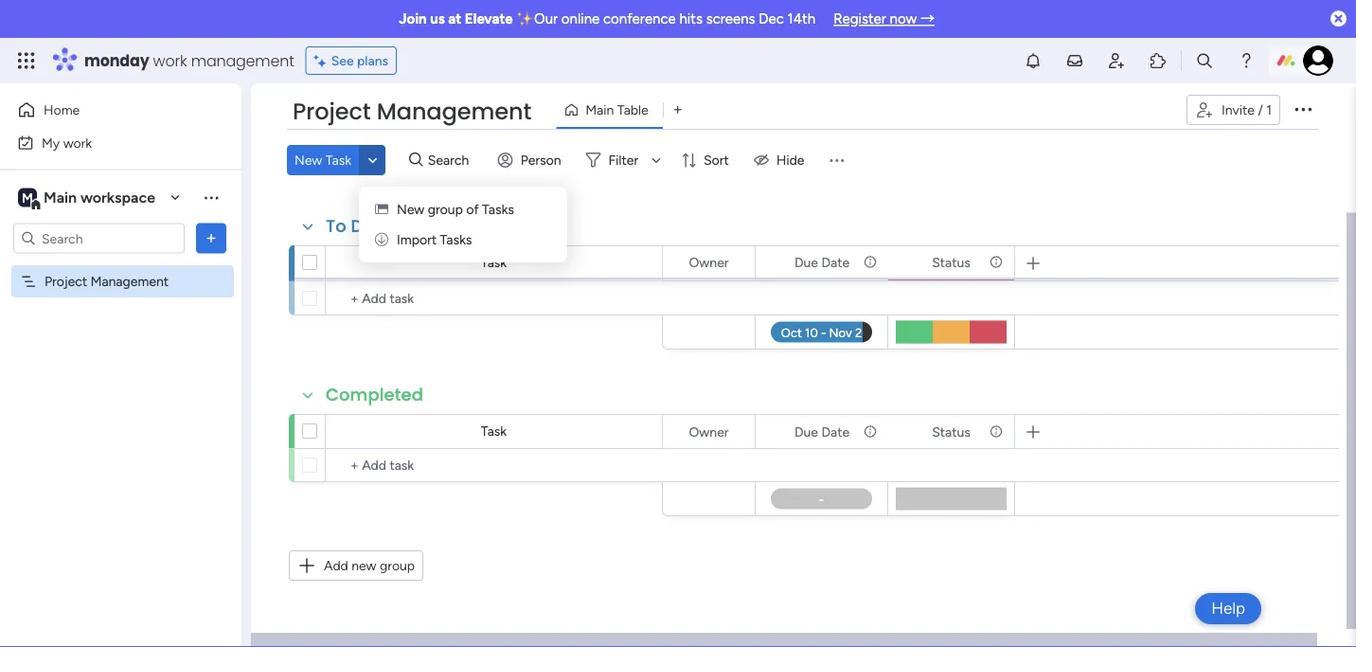 Task type: locate. For each thing, give the bounding box(es) containing it.
0 vertical spatial owner
[[689, 254, 729, 270]]

Completed field
[[321, 383, 428, 407]]

1 horizontal spatial project management
[[293, 96, 532, 127]]

project inside list box
[[45, 273, 87, 289]]

date
[[822, 254, 850, 270], [822, 423, 850, 440]]

register now → link
[[834, 10, 935, 27]]

due for column information icon
[[795, 423, 818, 440]]

see
[[331, 53, 354, 69]]

work
[[153, 50, 187, 71], [63, 135, 92, 151]]

0 horizontal spatial main
[[44, 189, 77, 207]]

due
[[795, 254, 818, 270], [795, 423, 818, 440]]

2 owner field from the top
[[684, 421, 734, 442]]

help button
[[1196, 593, 1262, 624]]

0 vertical spatial project
[[293, 96, 371, 127]]

project management up v2 search icon
[[293, 96, 532, 127]]

1 vertical spatial project
[[45, 273, 87, 289]]

workspace image
[[18, 187, 37, 208]]

task
[[326, 152, 351, 168], [481, 254, 507, 270], [481, 423, 507, 439]]

column information image
[[863, 424, 878, 439]]

2 due date from the top
[[795, 423, 850, 440]]

task up + add task text box at the left
[[481, 423, 507, 439]]

m
[[22, 189, 33, 206]]

invite members image
[[1107, 51, 1126, 70]]

1 vertical spatial tasks
[[440, 232, 472, 248]]

1 vertical spatial status field
[[928, 421, 976, 442]]

oct 10
[[806, 256, 843, 271]]

option
[[0, 264, 242, 268]]

main for main table
[[586, 102, 614, 118]]

due date
[[795, 254, 850, 270], [795, 423, 850, 440]]

1 vertical spatial project management
[[45, 273, 169, 289]]

0 vertical spatial work
[[153, 50, 187, 71]]

1 horizontal spatial new
[[397, 201, 425, 217]]

group right new on the bottom left of page
[[380, 557, 415, 574]]

1 due from the top
[[795, 254, 818, 270]]

0 vertical spatial due date
[[795, 254, 850, 270]]

table
[[617, 102, 649, 118]]

1 owner field from the top
[[684, 252, 734, 272]]

person button
[[490, 145, 573, 175]]

group inside button
[[380, 557, 415, 574]]

import tasks
[[397, 232, 472, 248]]

owner
[[689, 254, 729, 270], [689, 423, 729, 440]]

plans
[[357, 53, 389, 69]]

project down search in workspace field
[[45, 273, 87, 289]]

0 vertical spatial due
[[795, 254, 818, 270]]

tasks
[[482, 201, 514, 217], [440, 232, 472, 248]]

new group of tasks
[[397, 201, 514, 217]]

see plans
[[331, 53, 389, 69]]

main inside workspace selection element
[[44, 189, 77, 207]]

1 vertical spatial due date field
[[790, 421, 855, 442]]

invite / 1
[[1222, 102, 1272, 118]]

new inside button
[[295, 152, 322, 168]]

2 status from the top
[[932, 423, 971, 440]]

management up search field
[[377, 96, 532, 127]]

0 vertical spatial group
[[428, 201, 463, 217]]

task up + add task text field
[[481, 254, 507, 270]]

0 vertical spatial task
[[326, 152, 351, 168]]

0 horizontal spatial tasks
[[440, 232, 472, 248]]

monthly sync
[[358, 257, 440, 273]]

0 vertical spatial tasks
[[482, 201, 514, 217]]

new
[[295, 152, 322, 168], [397, 201, 425, 217]]

/
[[1258, 102, 1263, 118]]

options image
[[1292, 97, 1315, 120]]

invite / 1 button
[[1187, 95, 1281, 125]]

bob builder image
[[1303, 45, 1334, 76]]

2 date from the top
[[822, 423, 850, 440]]

project
[[293, 96, 371, 127], [45, 273, 87, 289]]

0 vertical spatial main
[[586, 102, 614, 118]]

invite
[[1222, 102, 1255, 118]]

status
[[932, 254, 971, 270], [932, 423, 971, 440]]

project inside field
[[293, 96, 371, 127]]

online
[[562, 10, 600, 27]]

main
[[586, 102, 614, 118], [44, 189, 77, 207]]

sort
[[704, 152, 729, 168]]

new right group icon on the top left of page
[[397, 201, 425, 217]]

tasks right of
[[482, 201, 514, 217]]

+ Add task text field
[[335, 287, 654, 310]]

add view image
[[674, 103, 682, 117]]

Due Date field
[[790, 252, 855, 272], [790, 421, 855, 442]]

main right workspace icon on the top
[[44, 189, 77, 207]]

Status field
[[928, 252, 976, 272], [928, 421, 976, 442]]

project management list box
[[0, 261, 242, 553]]

arrow down image
[[645, 149, 668, 171]]

1 owner from the top
[[689, 254, 729, 270]]

0 vertical spatial status field
[[928, 252, 976, 272]]

tasks down new group of tasks
[[440, 232, 472, 248]]

2 due date field from the top
[[790, 421, 855, 442]]

group
[[428, 201, 463, 217], [380, 557, 415, 574]]

sort button
[[674, 145, 741, 175]]

filter
[[609, 152, 639, 168]]

0 vertical spatial status
[[932, 254, 971, 270]]

import
[[397, 232, 437, 248]]

1 horizontal spatial project
[[293, 96, 371, 127]]

1 horizontal spatial group
[[428, 201, 463, 217]]

notifications image
[[1024, 51, 1043, 70]]

0 vertical spatial date
[[822, 254, 850, 270]]

main inside 'main table' button
[[586, 102, 614, 118]]

owner for to do
[[689, 254, 729, 270]]

join
[[399, 10, 427, 27]]

column information image for to do
[[863, 254, 878, 270]]

1 horizontal spatial management
[[377, 96, 532, 127]]

2 owner from the top
[[689, 423, 729, 440]]

1 due date field from the top
[[790, 252, 855, 272]]

1 vertical spatial new
[[397, 201, 425, 217]]

0 horizontal spatial group
[[380, 557, 415, 574]]

workspace
[[80, 189, 155, 207]]

1 vertical spatial management
[[91, 273, 169, 289]]

new for new task
[[295, 152, 322, 168]]

0 horizontal spatial work
[[63, 135, 92, 151]]

new left "angle down" image
[[295, 152, 322, 168]]

date for column information image related to to do
[[822, 254, 850, 270]]

1 vertical spatial due date
[[795, 423, 850, 440]]

2 vertical spatial task
[[481, 423, 507, 439]]

due left column information icon
[[795, 423, 818, 440]]

1 horizontal spatial work
[[153, 50, 187, 71]]

owner for completed
[[689, 423, 729, 440]]

project management
[[293, 96, 532, 127], [45, 273, 169, 289]]

task left "angle down" image
[[326, 152, 351, 168]]

v2 search image
[[409, 149, 423, 171]]

1 vertical spatial owner field
[[684, 421, 734, 442]]

management
[[377, 96, 532, 127], [91, 273, 169, 289]]

date for column information icon
[[822, 423, 850, 440]]

project up new task
[[293, 96, 371, 127]]

Project Management field
[[288, 96, 536, 128]]

column information image
[[863, 254, 878, 270], [989, 254, 1004, 270], [989, 424, 1004, 439]]

main table button
[[556, 95, 663, 125]]

0 vertical spatial management
[[377, 96, 532, 127]]

1 date from the top
[[822, 254, 850, 270]]

menu image
[[827, 151, 846, 170]]

1 due date from the top
[[795, 254, 850, 270]]

workspace selection element
[[18, 186, 158, 211]]

at
[[448, 10, 462, 27]]

→
[[921, 10, 935, 27]]

0 vertical spatial owner field
[[684, 252, 734, 272]]

1 vertical spatial work
[[63, 135, 92, 151]]

owner field for completed
[[684, 421, 734, 442]]

1 vertical spatial main
[[44, 189, 77, 207]]

due left 10 at the right top of the page
[[795, 254, 818, 270]]

2 due from the top
[[795, 423, 818, 440]]

0 vertical spatial project management
[[293, 96, 532, 127]]

1 vertical spatial date
[[822, 423, 850, 440]]

1 horizontal spatial main
[[586, 102, 614, 118]]

0 horizontal spatial management
[[91, 273, 169, 289]]

angle down image
[[368, 153, 377, 167]]

task for to do
[[481, 254, 507, 270]]

main left 'table'
[[586, 102, 614, 118]]

our
[[534, 10, 558, 27]]

select product image
[[17, 51, 36, 70]]

sync
[[410, 257, 440, 273]]

project management down search in workspace field
[[45, 273, 169, 289]]

1 vertical spatial due
[[795, 423, 818, 440]]

1 vertical spatial status
[[932, 423, 971, 440]]

Search field
[[423, 147, 480, 173]]

Search in workspace field
[[40, 227, 158, 249]]

1 vertical spatial group
[[380, 557, 415, 574]]

work right my
[[63, 135, 92, 151]]

work inside button
[[63, 135, 92, 151]]

register
[[834, 10, 887, 27]]

task inside button
[[326, 152, 351, 168]]

0 vertical spatial due date field
[[790, 252, 855, 272]]

Owner field
[[684, 252, 734, 272], [684, 421, 734, 442]]

due date field for column information image related to to do
[[790, 252, 855, 272]]

0 horizontal spatial new
[[295, 152, 322, 168]]

group left of
[[428, 201, 463, 217]]

1 vertical spatial owner
[[689, 423, 729, 440]]

home
[[44, 102, 80, 118]]

0 horizontal spatial project
[[45, 273, 87, 289]]

task for completed
[[481, 423, 507, 439]]

monthly
[[358, 257, 407, 273]]

1 vertical spatial task
[[481, 254, 507, 270]]

0 horizontal spatial project management
[[45, 273, 169, 289]]

management down search in workspace field
[[91, 273, 169, 289]]

0 vertical spatial new
[[295, 152, 322, 168]]

work right monday
[[153, 50, 187, 71]]



Task type: vqa. For each thing, say whether or not it's contained in the screenshot.
container 'image'
no



Task type: describe. For each thing, give the bounding box(es) containing it.
hide
[[777, 152, 805, 168]]

oct
[[806, 256, 827, 271]]

to
[[326, 214, 347, 238]]

due date field for column information icon
[[790, 421, 855, 442]]

screens
[[706, 10, 756, 27]]

do
[[351, 214, 374, 238]]

my
[[42, 135, 60, 151]]

of
[[466, 201, 479, 217]]

2 status field from the top
[[928, 421, 976, 442]]

project management inside project management list box
[[45, 273, 169, 289]]

project management inside project management field
[[293, 96, 532, 127]]

add new group
[[324, 557, 415, 574]]

due for column information image related to to do
[[795, 254, 818, 270]]

management inside project management list box
[[91, 273, 169, 289]]

column information image for completed
[[989, 424, 1004, 439]]

monday work management
[[84, 50, 294, 71]]

conference
[[603, 10, 676, 27]]

home button
[[11, 95, 204, 125]]

to do
[[326, 214, 374, 238]]

To Do field
[[321, 214, 379, 239]]

+ Add task text field
[[335, 454, 654, 476]]

my work
[[42, 135, 92, 151]]

add
[[324, 557, 348, 574]]

main for main workspace
[[44, 189, 77, 207]]

new for new group of tasks
[[397, 201, 425, 217]]

1 status from the top
[[932, 254, 971, 270]]

hide button
[[746, 145, 816, 175]]

work for my
[[63, 135, 92, 151]]

completed
[[326, 383, 424, 407]]

hits
[[680, 10, 703, 27]]

move to image
[[375, 232, 388, 248]]

main table
[[586, 102, 649, 118]]

workspace options image
[[202, 188, 221, 207]]

search everything image
[[1195, 51, 1214, 70]]

person
[[521, 152, 561, 168]]

inbox image
[[1066, 51, 1085, 70]]

register now →
[[834, 10, 935, 27]]

owner field for to do
[[684, 252, 734, 272]]

elevate
[[465, 10, 513, 27]]

us
[[430, 10, 445, 27]]

stuck
[[934, 256, 969, 272]]

new
[[352, 557, 377, 574]]

monday
[[84, 50, 149, 71]]

help
[[1212, 599, 1246, 618]]

management inside project management field
[[377, 96, 532, 127]]

my work button
[[11, 127, 204, 158]]

join us at elevate ✨ our online conference hits screens dec 14th
[[399, 10, 816, 27]]

10
[[830, 256, 843, 271]]

add new group button
[[289, 550, 424, 581]]

1
[[1267, 102, 1272, 118]]

now
[[890, 10, 917, 27]]

group image
[[375, 201, 388, 217]]

new task button
[[287, 145, 359, 175]]

work for monday
[[153, 50, 187, 71]]

help image
[[1237, 51, 1256, 70]]

see plans button
[[306, 46, 397, 75]]

dec
[[759, 10, 784, 27]]

filter button
[[578, 145, 668, 175]]

14th
[[788, 10, 816, 27]]

main workspace
[[44, 189, 155, 207]]

options image
[[202, 229, 221, 248]]

✨
[[517, 10, 531, 27]]

1 horizontal spatial tasks
[[482, 201, 514, 217]]

new task
[[295, 152, 351, 168]]

apps image
[[1149, 51, 1168, 70]]

1 status field from the top
[[928, 252, 976, 272]]

management
[[191, 50, 294, 71]]



